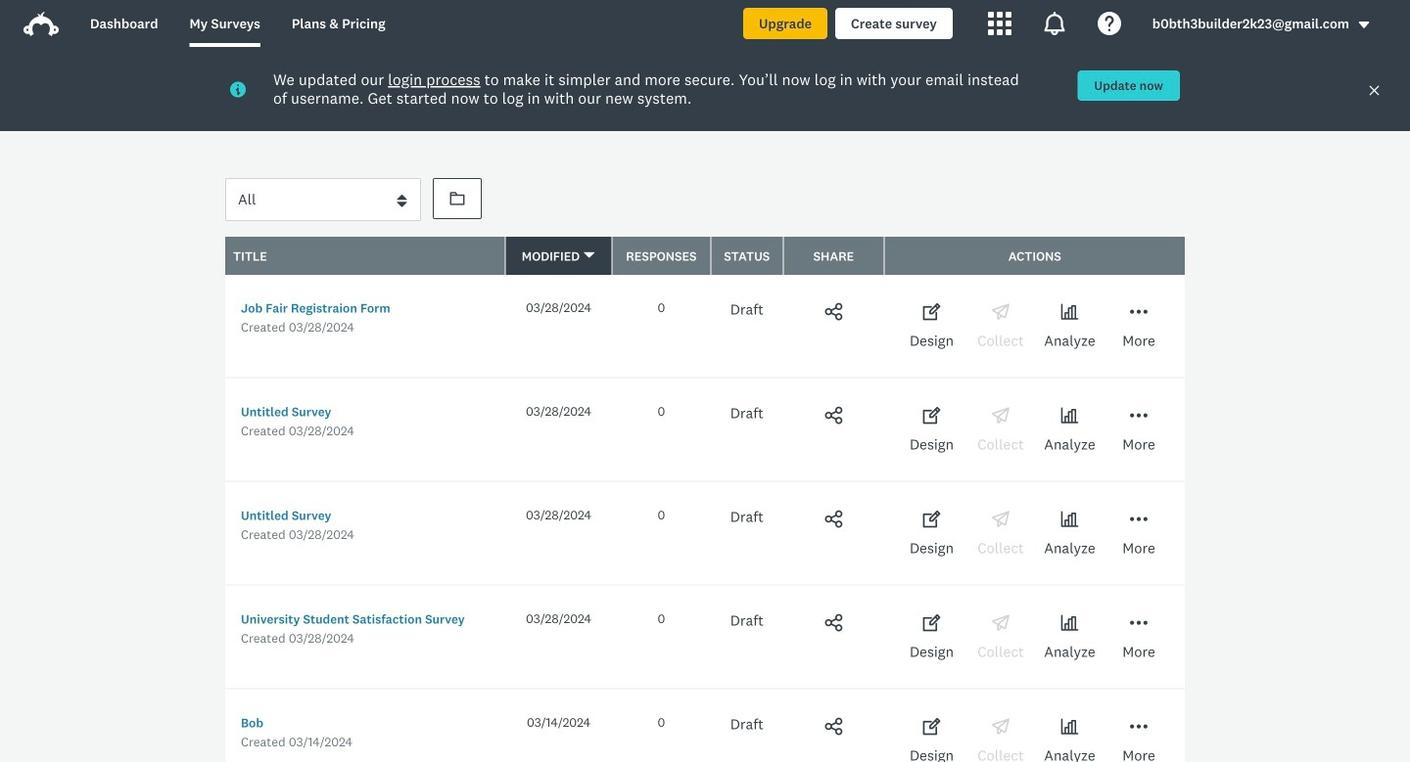 Task type: locate. For each thing, give the bounding box(es) containing it.
help icon image
[[1098, 12, 1121, 35]]

0 horizontal spatial products icon image
[[988, 12, 1011, 35]]

2 products icon image from the left
[[1043, 12, 1066, 35]]

1 horizontal spatial products icon image
[[1043, 12, 1066, 35]]

1 products icon image from the left
[[988, 12, 1011, 35]]

products icon image
[[988, 12, 1011, 35], [1043, 12, 1066, 35]]



Task type: vqa. For each thing, say whether or not it's contained in the screenshot.
first Products Icon from left
yes



Task type: describe. For each thing, give the bounding box(es) containing it.
x image
[[1368, 84, 1381, 97]]

dropdown arrow image
[[1357, 18, 1371, 32]]

surveymonkey logo image
[[24, 12, 59, 36]]



